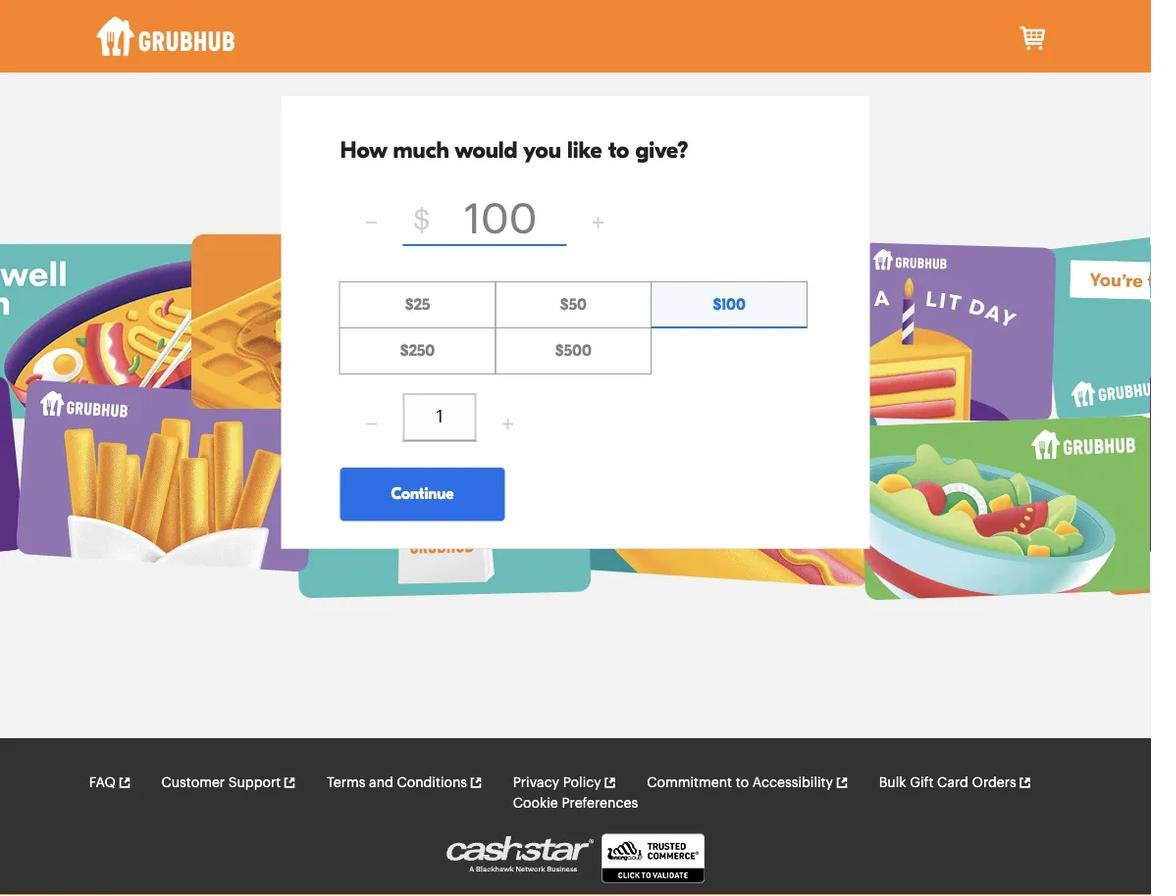 Task type: vqa. For each thing, say whether or not it's contained in the screenshot.
Go to cart page image
yes



Task type: locate. For each thing, give the bounding box(es) containing it.
conditions
[[397, 777, 467, 791]]

terms and conditions link
[[327, 773, 483, 794]]

cashstar, a blackhawk network business link
[[446, 837, 602, 885]]

cookie preferences link
[[513, 794, 638, 815]]

to
[[608, 137, 629, 164], [736, 777, 749, 791]]

commitment to accessibility link
[[647, 773, 849, 794]]

how
[[340, 137, 387, 164]]

bulk gift card orders
[[879, 777, 1016, 791]]

customer support
[[161, 777, 281, 791]]

cookie preferences
[[513, 797, 638, 811]]

bulk gift card orders link
[[879, 773, 1032, 794]]

None telephone field
[[403, 394, 476, 442]]

this site is protected by trustwave's trusted commerce program image
[[602, 834, 705, 884]]

cookie
[[513, 797, 558, 811]]

0 horizontal spatial to
[[608, 137, 629, 164]]

$250
[[400, 342, 435, 360]]

to right like
[[608, 137, 629, 164]]

cashstar, a blackhawk network business image
[[446, 837, 594, 873]]

much
[[393, 137, 449, 164]]

grubhub image
[[96, 17, 236, 56]]

privacy policy link
[[513, 773, 617, 794]]

preferences
[[562, 797, 638, 811]]

decrement quantity image
[[364, 417, 379, 432]]

gift
[[910, 777, 934, 791]]

choose an amount option group
[[339, 282, 811, 375]]

support
[[228, 777, 281, 791]]

you
[[523, 137, 561, 164]]

card
[[937, 777, 968, 791]]

increment quantity image
[[500, 417, 515, 432]]

commitment to accessibility
[[647, 777, 833, 791]]

1 vertical spatial to
[[736, 777, 749, 791]]

$50
[[560, 296, 587, 314]]

$25 radio
[[339, 282, 496, 329]]

terms
[[327, 777, 365, 791]]

$250 radio
[[339, 328, 496, 375]]

0 vertical spatial to
[[608, 137, 629, 164]]

terms and conditions
[[327, 777, 467, 791]]

$50 radio
[[495, 282, 652, 329]]

to left accessibility
[[736, 777, 749, 791]]

$100
[[713, 296, 746, 314]]

decrement amount image
[[364, 215, 379, 230]]

faq link
[[89, 773, 131, 794]]



Task type: describe. For each thing, give the bounding box(es) containing it.
customer
[[161, 777, 225, 791]]

continue
[[391, 485, 454, 503]]

increment amount image
[[591, 215, 606, 230]]

bulk
[[879, 777, 906, 791]]

give?
[[635, 137, 688, 164]]

faq
[[89, 777, 116, 791]]

go to cart page image
[[1018, 23, 1049, 54]]

$500 radio
[[495, 328, 652, 375]]

$500
[[555, 342, 592, 360]]

orders
[[972, 777, 1016, 791]]

1 horizontal spatial to
[[736, 777, 749, 791]]

how much would you like to give?
[[340, 137, 688, 164]]

privacy policy
[[513, 777, 601, 791]]

continue button
[[340, 468, 505, 521]]

$100 telephone field
[[438, 197, 564, 244]]

$
[[413, 207, 430, 235]]

privacy
[[513, 777, 559, 791]]

and
[[369, 777, 393, 791]]

like
[[567, 137, 602, 164]]

would
[[455, 137, 518, 164]]

$25
[[405, 296, 430, 314]]

$100 radio
[[651, 282, 808, 329]]

policy
[[563, 777, 601, 791]]

customer support link
[[161, 773, 297, 794]]

accessibility
[[752, 777, 833, 791]]

commitment
[[647, 777, 732, 791]]



